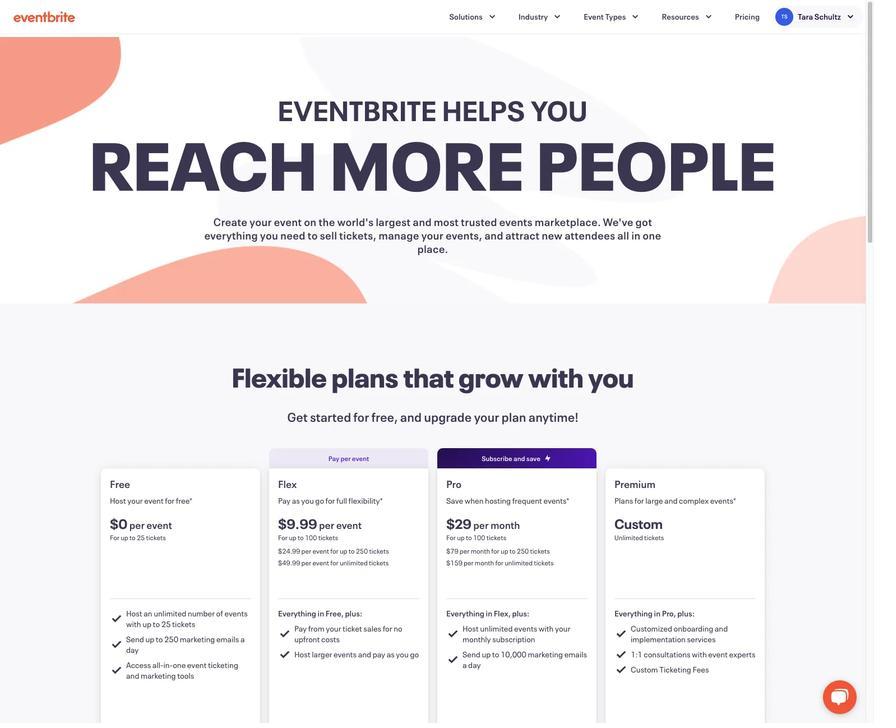 Task type: describe. For each thing, give the bounding box(es) containing it.
go inside flex pay as you go for full flexibility*
[[316, 496, 324, 506]]

attendees
[[565, 228, 616, 242]]

consultations
[[644, 649, 691, 660]]

1:1 consultations with event experts
[[631, 649, 756, 660]]

for for $9.99
[[278, 533, 288, 542]]

25 inside $0 per event for up to 25 tickets
[[137, 533, 145, 542]]

ticketing
[[660, 665, 692, 675]]

to up $24.99
[[298, 533, 304, 542]]

host for host larger events and pay as you go
[[295, 649, 311, 660]]

per right "$29"
[[474, 519, 489, 532]]

access all-in-one event ticketing and marketing tools
[[126, 660, 238, 681]]

day for send up to 250 marketing emails a day
[[126, 645, 139, 656]]

with inside host an unlimited number of events with up to 25 tickets
[[126, 619, 141, 630]]

tools
[[177, 671, 194, 681]]

flexible
[[232, 360, 327, 395]]

flex pay as you go for full flexibility*
[[278, 478, 383, 506]]

upfront
[[295, 634, 320, 645]]

to inside send up to 10,000 marketing emails a day
[[493, 649, 500, 660]]

started
[[310, 409, 352, 425]]

everything for $29
[[447, 608, 485, 619]]

more
[[331, 120, 525, 209]]

in for pro
[[486, 608, 493, 619]]

3 plus: from the left
[[678, 608, 695, 619]]

tara
[[799, 11, 814, 22]]

free,
[[372, 409, 398, 425]]

$24.99
[[278, 547, 300, 556]]

send up to 10,000 marketing emails a day
[[463, 649, 588, 671]]

we've
[[604, 215, 634, 229]]

place.
[[418, 242, 449, 256]]

ticketing
[[208, 660, 238, 671]]

resources link
[[654, 6, 722, 28]]

events inside create your event on the world's largest and most trusted events marketplace.  we've got everything you need to sell tickets, manage your events, and attract new attendees all in one place.
[[500, 215, 533, 229]]

25 inside host an unlimited number of events with up to 25 tickets
[[161, 619, 171, 630]]

in for flex
[[318, 608, 324, 619]]

your inside host unlimited events with your monthly subscription
[[556, 624, 571, 634]]

sell
[[320, 228, 337, 242]]

on
[[304, 215, 317, 229]]

and left save
[[514, 454, 526, 463]]

unlimited
[[615, 533, 644, 542]]

for for $0
[[110, 533, 120, 542]]

subscription
[[493, 634, 536, 645]]

emails for send up to 250 marketing emails a day
[[217, 634, 239, 645]]

event down services
[[709, 649, 728, 660]]

free,
[[326, 608, 344, 619]]

send for send up to 250 marketing emails a day
[[126, 634, 144, 645]]

and inside the customized onboarding and implementation services
[[715, 624, 729, 634]]

pricing
[[736, 11, 761, 22]]

everything in flex, plus:
[[447, 608, 530, 619]]

pricing link
[[727, 6, 770, 28]]

types
[[606, 11, 627, 22]]

free*
[[176, 496, 193, 506]]

to inside host an unlimited number of events with up to 25 tickets
[[153, 619, 160, 630]]

services
[[688, 634, 716, 645]]

up down hosting
[[501, 547, 509, 556]]

to inside create your event on the world's largest and most trusted events marketplace.  we've got everything you need to sell tickets, manage your events, and attract new attendees all in one place.
[[308, 228, 318, 242]]

plan
[[502, 409, 527, 425]]

and left attract at the top of the page
[[485, 228, 504, 242]]

host for host unlimited events with your monthly subscription
[[463, 624, 479, 634]]

to down the 'when'
[[466, 533, 472, 542]]

and left 'most'
[[413, 215, 432, 229]]

per right $24.99
[[302, 547, 312, 556]]

per right $159
[[464, 558, 474, 567]]

$49.99
[[278, 558, 300, 567]]

your left the events, on the right top of the page
[[422, 228, 444, 242]]

solutions link
[[441, 6, 506, 28]]

get
[[287, 409, 308, 425]]

largest
[[376, 215, 411, 229]]

no
[[394, 624, 403, 634]]

in inside create your event on the world's largest and most trusted events marketplace.  we've got everything you need to sell tickets, manage your events, and attract new attendees all in one place.
[[632, 228, 641, 242]]

1 horizontal spatial go
[[410, 649, 419, 660]]

events inside host an unlimited number of events with up to 25 tickets
[[225, 608, 248, 619]]

to inside $0 per event for up to 25 tickets
[[130, 533, 136, 542]]

$9.99
[[278, 515, 318, 533]]

tara schultz
[[799, 11, 842, 22]]

everything in pro, plus:
[[615, 608, 695, 619]]

sales
[[364, 624, 382, 634]]

your inside free host your event for free*
[[128, 496, 143, 506]]

1:1
[[631, 649, 643, 660]]

for inside free host your event for free*
[[165, 496, 175, 506]]

people
[[537, 120, 777, 209]]

tara schultz menu bar
[[774, 6, 864, 28]]

chat widget region
[[810, 670, 867, 723]]

event right $24.99
[[313, 547, 330, 556]]

premium plans for large and complex events*
[[615, 478, 737, 506]]

plus: for $29
[[513, 608, 530, 619]]

and left pay
[[358, 649, 372, 660]]

host an unlimited number of events with up to 25 tickets
[[126, 608, 248, 630]]

in for custom
[[655, 608, 661, 619]]

flexible plans that grow with you
[[232, 360, 634, 395]]

up inside host an unlimited number of events with up to 25 tickets
[[143, 619, 152, 630]]

event right $49.99
[[313, 558, 330, 567]]

host larger events and pay as you go
[[295, 649, 419, 660]]

unlimited inside $29 per month for up to 100 tickets $79 per month for up to 250 tickets $159 per month for unlimited tickets
[[505, 558, 533, 567]]

to inside send up to 250 marketing emails a day
[[156, 634, 163, 645]]

marketing for 10,000
[[528, 649, 564, 660]]

your right create
[[250, 215, 272, 229]]

event types link
[[575, 6, 649, 28]]

250 for $29
[[517, 547, 529, 556]]

one inside create your event on the world's largest and most trusted events marketplace.  we've got everything you need to sell tickets, manage your events, and attract new attendees all in one place.
[[643, 228, 662, 242]]

complex
[[680, 496, 710, 506]]

premium
[[615, 478, 656, 491]]

host for host an unlimited number of events with up to 25 tickets
[[126, 608, 142, 619]]

plans
[[615, 496, 634, 506]]

reach more people
[[90, 120, 777, 209]]

marketing inside access all-in-one event ticketing and marketing tools
[[141, 671, 176, 681]]

full
[[337, 496, 347, 506]]

number
[[188, 608, 215, 619]]

events* inside pro save when hosting frequent events*
[[544, 496, 570, 506]]

send up to 250 marketing emails a day
[[126, 634, 245, 656]]

per inside $0 per event for up to 25 tickets
[[130, 519, 145, 532]]

event
[[584, 11, 604, 22]]

pro
[[447, 478, 462, 491]]

send for send up to 10,000 marketing emails a day
[[463, 649, 481, 660]]

the
[[319, 215, 335, 229]]

grow
[[459, 360, 524, 395]]

2 vertical spatial month
[[475, 558, 495, 567]]

emails for send up to 10,000 marketing emails a day
[[565, 649, 588, 660]]

eventbrite helps you
[[278, 92, 588, 129]]

large
[[646, 496, 664, 506]]

plans
[[332, 360, 399, 395]]

to down hosting
[[510, 547, 516, 556]]

for right $79
[[492, 547, 500, 556]]

in-
[[164, 660, 173, 671]]

everything in free, plus:
[[278, 608, 363, 619]]

event types
[[584, 11, 627, 22]]

an
[[144, 608, 152, 619]]

event inside create your event on the world's largest and most trusted events marketplace.  we've got everything you need to sell tickets, manage your events, and attract new attendees all in one place.
[[274, 215, 302, 229]]

attract
[[506, 228, 540, 242]]

create
[[214, 215, 248, 229]]

free host your event for free*
[[110, 478, 193, 506]]

unlimited inside $9.99 per event for up to 100 tickets $24.99 per event for up to 250 tickets $49.99 per event for unlimited tickets
[[340, 558, 368, 567]]



Task type: locate. For each thing, give the bounding box(es) containing it.
for inside pay from your ticket sales for no upfront costs
[[383, 624, 393, 634]]

2 horizontal spatial plus:
[[678, 608, 695, 619]]

host inside host an unlimited number of events with up to 25 tickets
[[126, 608, 142, 619]]

free
[[110, 478, 130, 491]]

unlimited up flex,
[[505, 558, 533, 567]]

custom for custom unlimited tickets
[[615, 515, 663, 533]]

250
[[356, 547, 368, 556], [517, 547, 529, 556], [164, 634, 179, 645]]

pay for pay per event
[[329, 454, 340, 463]]

2 vertical spatial marketing
[[141, 671, 176, 681]]

events*
[[544, 496, 570, 506], [711, 496, 737, 506]]

1 horizontal spatial 100
[[474, 533, 486, 542]]

0 horizontal spatial for
[[110, 533, 120, 542]]

month right $79
[[471, 547, 491, 556]]

send
[[126, 634, 144, 645], [463, 649, 481, 660]]

to right an
[[153, 619, 160, 630]]

with up fees
[[693, 649, 708, 660]]

3 everything from the left
[[615, 608, 653, 619]]

your down free,
[[326, 624, 342, 634]]

100 inside $29 per month for up to 100 tickets $79 per month for up to 250 tickets $159 per month for unlimited tickets
[[474, 533, 486, 542]]

as inside flex pay as you go for full flexibility*
[[292, 496, 300, 506]]

up up $79
[[458, 533, 465, 542]]

1 horizontal spatial day
[[469, 660, 481, 671]]

100 inside $9.99 per event for up to 100 tickets $24.99 per event for up to 250 tickets $49.99 per event for unlimited tickets
[[305, 533, 317, 542]]

custom unlimited tickets
[[615, 515, 665, 542]]

go right pay
[[410, 649, 419, 660]]

2 horizontal spatial everything
[[615, 608, 653, 619]]

larger
[[312, 649, 333, 660]]

2 100 from the left
[[474, 533, 486, 542]]

1 vertical spatial go
[[410, 649, 419, 660]]

marketing inside send up to 250 marketing emails a day
[[180, 634, 215, 645]]

all-
[[153, 660, 164, 671]]

1 vertical spatial emails
[[565, 649, 588, 660]]

pay for pay from your ticket sales for no upfront costs
[[295, 624, 307, 634]]

plus: up onboarding
[[678, 608, 695, 619]]

for right $159
[[496, 558, 504, 567]]

1 plus: from the left
[[345, 608, 363, 619]]

up inside $0 per event for up to 25 tickets
[[121, 533, 128, 542]]

1 vertical spatial custom
[[631, 665, 659, 675]]

for inside $9.99 per event for up to 100 tickets $24.99 per event for up to 250 tickets $49.99 per event for unlimited tickets
[[278, 533, 288, 542]]

send up access at the left of page
[[126, 634, 144, 645]]

costs
[[322, 634, 340, 645]]

1 horizontal spatial a
[[463, 660, 467, 671]]

create your event on the world's largest and most trusted events marketplace.  we've got everything you need to sell tickets, manage your events, and attract new attendees all in one place.
[[205, 215, 662, 256]]

0 vertical spatial a
[[241, 634, 245, 645]]

day inside send up to 250 marketing emails a day
[[126, 645, 139, 656]]

month down hosting
[[491, 519, 521, 532]]

$79
[[447, 547, 459, 556]]

0 vertical spatial 25
[[137, 533, 145, 542]]

2 horizontal spatial for
[[447, 533, 456, 542]]

$9.99 per event for up to 100 tickets $24.99 per event for up to 250 tickets $49.99 per event for unlimited tickets
[[278, 515, 389, 567]]

trusted
[[461, 215, 498, 229]]

up inside send up to 10,000 marketing emails a day
[[482, 649, 491, 660]]

tickets,
[[340, 228, 377, 242]]

you inside create your event on the world's largest and most trusted events marketplace.  we've got everything you need to sell tickets, manage your events, and attract new attendees all in one place.
[[260, 228, 279, 242]]

industry link
[[510, 6, 571, 28]]

1 100 from the left
[[305, 533, 317, 542]]

your inside pay from your ticket sales for no upfront costs
[[326, 624, 342, 634]]

custom ticketing fees
[[631, 665, 710, 675]]

one inside access all-in-one event ticketing and marketing tools
[[173, 660, 186, 671]]

flexibility*
[[349, 496, 383, 506]]

per up flex pay as you go for full flexibility*
[[341, 454, 351, 463]]

100 for $29
[[474, 533, 486, 542]]

1 horizontal spatial everything
[[447, 608, 485, 619]]

0 horizontal spatial pay
[[278, 496, 291, 506]]

1 vertical spatial send
[[463, 649, 481, 660]]

1 vertical spatial one
[[173, 660, 186, 671]]

250 inside $9.99 per event for up to 100 tickets $24.99 per event for up to 250 tickets $49.99 per event for unlimited tickets
[[356, 547, 368, 556]]

up inside send up to 250 marketing emails a day
[[146, 634, 155, 645]]

eventbrite
[[278, 92, 437, 129]]

1 vertical spatial month
[[471, 547, 491, 556]]

and left all-
[[126, 671, 139, 681]]

250 down host an unlimited number of events with up to 25 tickets
[[164, 634, 179, 645]]

2 plus: from the left
[[513, 608, 530, 619]]

from
[[308, 624, 325, 634]]

1 events* from the left
[[544, 496, 570, 506]]

events right of
[[225, 608, 248, 619]]

in left free,
[[318, 608, 324, 619]]

as right pay
[[387, 649, 395, 660]]

$0
[[110, 515, 128, 533]]

to
[[308, 228, 318, 242], [130, 533, 136, 542], [298, 533, 304, 542], [466, 533, 472, 542], [349, 547, 355, 556], [510, 547, 516, 556], [153, 619, 160, 630], [156, 634, 163, 645], [493, 649, 500, 660]]

emails inside send up to 250 marketing emails a day
[[217, 634, 239, 645]]

experts
[[730, 649, 756, 660]]

with up 'anytime!'
[[529, 360, 584, 395]]

1 horizontal spatial for
[[278, 533, 288, 542]]

0 vertical spatial day
[[126, 645, 139, 656]]

marketing inside send up to 10,000 marketing emails a day
[[528, 649, 564, 660]]

onboarding
[[674, 624, 714, 634]]

up down an
[[146, 634, 155, 645]]

events inside host unlimited events with your monthly subscription
[[515, 624, 538, 634]]

customized
[[631, 624, 673, 634]]

0 horizontal spatial one
[[173, 660, 186, 671]]

tickets inside host an unlimited number of events with up to 25 tickets
[[172, 619, 196, 630]]

frequent
[[513, 496, 543, 506]]

and inside premium plans for large and complex events*
[[665, 496, 678, 506]]

go left full
[[316, 496, 324, 506]]

got
[[636, 215, 653, 229]]

subscribe and save
[[482, 454, 541, 463]]

1 horizontal spatial pay
[[295, 624, 307, 634]]

manage
[[379, 228, 420, 242]]

with right subscription
[[539, 624, 554, 634]]

your
[[250, 215, 272, 229], [422, 228, 444, 242], [474, 409, 500, 425], [128, 496, 143, 506], [326, 624, 342, 634], [556, 624, 571, 634]]

host inside free host your event for free*
[[110, 496, 126, 506]]

0 horizontal spatial day
[[126, 645, 139, 656]]

0 horizontal spatial send
[[126, 634, 144, 645]]

in left pro,
[[655, 608, 661, 619]]

0 horizontal spatial 250
[[164, 634, 179, 645]]

3 for from the left
[[447, 533, 456, 542]]

day inside send up to 10,000 marketing emails a day
[[469, 660, 481, 671]]

1 vertical spatial 25
[[161, 619, 171, 630]]

event inside free host your event for free*
[[144, 496, 164, 506]]

events,
[[446, 228, 483, 242]]

plus: right flex,
[[513, 608, 530, 619]]

0 horizontal spatial emails
[[217, 634, 239, 645]]

$29 per month for up to 100 tickets $79 per month for up to 250 tickets $159 per month for unlimited tickets
[[447, 515, 554, 567]]

up down full
[[340, 547, 348, 556]]

for left free*
[[165, 496, 175, 506]]

0 vertical spatial custom
[[615, 515, 663, 533]]

100 for $9.99
[[305, 533, 317, 542]]

month right $159
[[475, 558, 495, 567]]

events
[[500, 215, 533, 229], [225, 608, 248, 619], [515, 624, 538, 634], [334, 649, 357, 660]]

when
[[465, 496, 484, 506]]

month
[[491, 519, 521, 532], [471, 547, 491, 556], [475, 558, 495, 567]]

1 vertical spatial day
[[469, 660, 481, 671]]

for left large on the bottom
[[635, 496, 645, 506]]

25 right an
[[161, 619, 171, 630]]

flex,
[[494, 608, 511, 619]]

10,000
[[501, 649, 527, 660]]

1 horizontal spatial 250
[[356, 547, 368, 556]]

with inside host unlimited events with your monthly subscription
[[539, 624, 554, 634]]

1 horizontal spatial events*
[[711, 496, 737, 506]]

0 vertical spatial go
[[316, 496, 324, 506]]

plus:
[[345, 608, 363, 619], [513, 608, 530, 619], [678, 608, 695, 619]]

to up all-
[[156, 634, 163, 645]]

for left free,
[[354, 409, 370, 425]]

1 horizontal spatial one
[[643, 228, 662, 242]]

custom down plans
[[615, 515, 663, 533]]

day for send up to 10,000 marketing emails a day
[[469, 660, 481, 671]]

to right $0
[[130, 533, 136, 542]]

industry
[[519, 11, 549, 22]]

your left plan
[[474, 409, 500, 425]]

2 events* from the left
[[711, 496, 737, 506]]

tickets inside the custom unlimited tickets
[[645, 533, 665, 542]]

events* inside premium plans for large and complex events*
[[711, 496, 737, 506]]

hosting
[[486, 496, 511, 506]]

2 horizontal spatial 250
[[517, 547, 529, 556]]

unlimited up free,
[[340, 558, 368, 567]]

1 for from the left
[[110, 533, 120, 542]]

and inside access all-in-one event ticketing and marketing tools
[[126, 671, 139, 681]]

0 vertical spatial month
[[491, 519, 521, 532]]

25
[[137, 533, 145, 542], [161, 619, 171, 630]]

as down the flex on the bottom left of page
[[292, 496, 300, 506]]

everything up customized
[[615, 608, 653, 619]]

250 down frequent
[[517, 547, 529, 556]]

for right $24.99
[[331, 547, 339, 556]]

a for send up to 10,000 marketing emails a day
[[463, 660, 467, 671]]

1 horizontal spatial plus:
[[513, 608, 530, 619]]

upgrade
[[424, 409, 472, 425]]

0 horizontal spatial 25
[[137, 533, 145, 542]]

event down full
[[337, 519, 362, 532]]

pay from your ticket sales for no upfront costs
[[295, 624, 403, 645]]

for down free
[[110, 533, 120, 542]]

$0 per event for up to 25 tickets
[[110, 515, 172, 542]]

events down pay from your ticket sales for no upfront costs
[[334, 649, 357, 660]]

2 horizontal spatial marketing
[[528, 649, 564, 660]]

everything up from
[[278, 608, 317, 619]]

for right $49.99
[[331, 558, 339, 567]]

a inside send up to 250 marketing emails a day
[[241, 634, 245, 645]]

helps
[[443, 92, 526, 129]]

event left on
[[274, 215, 302, 229]]

day up access at the left of page
[[126, 645, 139, 656]]

subscribe
[[482, 454, 513, 463]]

0 horizontal spatial plus:
[[345, 608, 363, 619]]

1 horizontal spatial as
[[387, 649, 395, 660]]

event inside $0 per event for up to 25 tickets
[[147, 519, 172, 532]]

0 vertical spatial as
[[292, 496, 300, 506]]

host unlimited events with your monthly subscription
[[463, 624, 571, 645]]

up up $24.99
[[289, 533, 297, 542]]

up down free host your event for free*
[[121, 533, 128, 542]]

your up send up to 10,000 marketing emails a day
[[556, 624, 571, 634]]

event
[[274, 215, 302, 229], [352, 454, 369, 463], [144, 496, 164, 506], [147, 519, 172, 532], [337, 519, 362, 532], [313, 547, 330, 556], [313, 558, 330, 567], [709, 649, 728, 660], [187, 660, 207, 671]]

2 everything from the left
[[447, 608, 485, 619]]

send inside send up to 250 marketing emails a day
[[126, 634, 144, 645]]

marketing right 10,000
[[528, 649, 564, 660]]

0 vertical spatial pay
[[329, 454, 340, 463]]

0 vertical spatial send
[[126, 634, 144, 645]]

2 for from the left
[[278, 533, 288, 542]]

and right large on the bottom
[[665, 496, 678, 506]]

0 vertical spatial one
[[643, 228, 662, 242]]

customized onboarding and implementation services
[[631, 624, 729, 645]]

for left full
[[326, 496, 335, 506]]

0 horizontal spatial events*
[[544, 496, 570, 506]]

unlimited
[[340, 558, 368, 567], [505, 558, 533, 567], [154, 608, 187, 619], [481, 624, 513, 634]]

custom for custom ticketing fees
[[631, 665, 659, 675]]

$159
[[447, 558, 463, 567]]

250 inside send up to 250 marketing emails a day
[[164, 634, 179, 645]]

up up access at the left of page
[[143, 619, 152, 630]]

event down send up to 250 marketing emails a day at the left of page
[[187, 660, 207, 671]]

25 right $0
[[137, 533, 145, 542]]

for inside $29 per month for up to 100 tickets $79 per month for up to 250 tickets $159 per month for unlimited tickets
[[447, 533, 456, 542]]

a inside send up to 10,000 marketing emails a day
[[463, 660, 467, 671]]

day down monthly
[[469, 660, 481, 671]]

bolt fill_svg image
[[544, 454, 553, 463]]

events* right frequent
[[544, 496, 570, 506]]

unlimited down flex,
[[481, 624, 513, 634]]

for up $24.99
[[278, 533, 288, 542]]

0 horizontal spatial a
[[241, 634, 245, 645]]

marketing left the tools
[[141, 671, 176, 681]]

save
[[527, 454, 541, 463]]

pay inside flex pay as you go for full flexibility*
[[278, 496, 291, 506]]

send inside send up to 10,000 marketing emails a day
[[463, 649, 481, 660]]

for left no
[[383, 624, 393, 634]]

0 horizontal spatial go
[[316, 496, 324, 506]]

eventbrite image
[[13, 11, 75, 22]]

per right $49.99
[[302, 558, 312, 567]]

with left an
[[126, 619, 141, 630]]

plus: for $9.99
[[345, 608, 363, 619]]

marketing down host an unlimited number of events with up to 25 tickets
[[180, 634, 215, 645]]

everything up monthly
[[447, 608, 485, 619]]

pay
[[329, 454, 340, 463], [278, 496, 291, 506], [295, 624, 307, 634]]

for inside premium plans for large and complex events*
[[635, 496, 645, 506]]

for inside $0 per event for up to 25 tickets
[[110, 533, 120, 542]]

for inside flex pay as you go for full flexibility*
[[326, 496, 335, 506]]

pay up flex pay as you go for full flexibility*
[[329, 454, 340, 463]]

unlimited inside host an unlimited number of events with up to 25 tickets
[[154, 608, 187, 619]]

per right $9.99
[[319, 519, 335, 532]]

that
[[404, 360, 454, 395]]

send down monthly
[[463, 649, 481, 660]]

in right all
[[632, 228, 641, 242]]

1 horizontal spatial marketing
[[180, 634, 215, 645]]

event inside access all-in-one event ticketing and marketing tools
[[187, 660, 207, 671]]

one right all
[[643, 228, 662, 242]]

250 for $9.99
[[356, 547, 368, 556]]

1 everything from the left
[[278, 608, 317, 619]]

host down free
[[110, 496, 126, 506]]

1 horizontal spatial 25
[[161, 619, 171, 630]]

fees
[[693, 665, 710, 675]]

one right all-
[[173, 660, 186, 671]]

0 horizontal spatial marketing
[[141, 671, 176, 681]]

new
[[542, 228, 563, 242]]

marketing
[[180, 634, 215, 645], [528, 649, 564, 660], [141, 671, 176, 681]]

event up flexibility*
[[352, 454, 369, 463]]

2 horizontal spatial pay
[[329, 454, 340, 463]]

emails inside send up to 10,000 marketing emails a day
[[565, 649, 588, 660]]

to down flexibility*
[[349, 547, 355, 556]]

all
[[618, 228, 630, 242]]

pay left from
[[295, 624, 307, 634]]

a for send up to 250 marketing emails a day
[[241, 634, 245, 645]]

per right $79
[[460, 547, 470, 556]]

schultz
[[815, 11, 842, 22]]

go
[[316, 496, 324, 506], [410, 649, 419, 660]]

world's
[[338, 215, 374, 229]]

250 down flexibility*
[[356, 547, 368, 556]]

you
[[531, 92, 588, 129]]

pay down the flex on the bottom left of page
[[278, 496, 291, 506]]

0 vertical spatial marketing
[[180, 634, 215, 645]]

for up $79
[[447, 533, 456, 542]]

pay
[[373, 649, 386, 660]]

1 vertical spatial pay
[[278, 496, 291, 506]]

host down everything in flex, plus:
[[463, 624, 479, 634]]

tickets inside $0 per event for up to 25 tickets
[[146, 533, 166, 542]]

event down free host your event for free*
[[147, 519, 172, 532]]

implementation
[[631, 634, 686, 645]]

you inside flex pay as you go for full flexibility*
[[302, 496, 314, 506]]

1 vertical spatial a
[[463, 660, 467, 671]]

0 horizontal spatial everything
[[278, 608, 317, 619]]

everything for $9.99
[[278, 608, 317, 619]]

and
[[413, 215, 432, 229], [485, 228, 504, 242], [401, 409, 422, 425], [514, 454, 526, 463], [665, 496, 678, 506], [715, 624, 729, 634], [358, 649, 372, 660], [126, 671, 139, 681]]

most
[[434, 215, 459, 229]]

2 vertical spatial pay
[[295, 624, 307, 634]]

250 inside $29 per month for up to 100 tickets $79 per month for up to 250 tickets $159 per month for unlimited tickets
[[517, 547, 529, 556]]

to left 10,000
[[493, 649, 500, 660]]

unlimited inside host unlimited events with your monthly subscription
[[481, 624, 513, 634]]

event left free*
[[144, 496, 164, 506]]

your down free
[[128, 496, 143, 506]]

1 vertical spatial marketing
[[528, 649, 564, 660]]

1 horizontal spatial send
[[463, 649, 481, 660]]

solutions
[[450, 11, 483, 22]]

get started for free, and upgrade your plan anytime!
[[287, 409, 579, 425]]

1 vertical spatial as
[[387, 649, 395, 660]]

0 vertical spatial emails
[[217, 634, 239, 645]]

reach
[[90, 120, 318, 209]]

pay inside pay from your ticket sales for no upfront costs
[[295, 624, 307, 634]]

of
[[216, 608, 223, 619]]

custom inside the custom unlimited tickets
[[615, 515, 663, 533]]

day
[[126, 645, 139, 656], [469, 660, 481, 671]]

save
[[447, 496, 464, 506]]

host inside host unlimited events with your monthly subscription
[[463, 624, 479, 634]]

for for $29
[[447, 533, 456, 542]]

events* right complex
[[711, 496, 737, 506]]

events right trusted
[[500, 215, 533, 229]]

1 horizontal spatial emails
[[565, 649, 588, 660]]

0 horizontal spatial 100
[[305, 533, 317, 542]]

access
[[126, 660, 151, 671]]

host left an
[[126, 608, 142, 619]]

and right free,
[[401, 409, 422, 425]]

marketing for 250
[[180, 634, 215, 645]]

0 horizontal spatial as
[[292, 496, 300, 506]]

unlimited right an
[[154, 608, 187, 619]]

host down upfront
[[295, 649, 311, 660]]

up down monthly
[[482, 649, 491, 660]]

everything
[[205, 228, 258, 242]]



Task type: vqa. For each thing, say whether or not it's contained in the screenshot.
Work Email* email field
no



